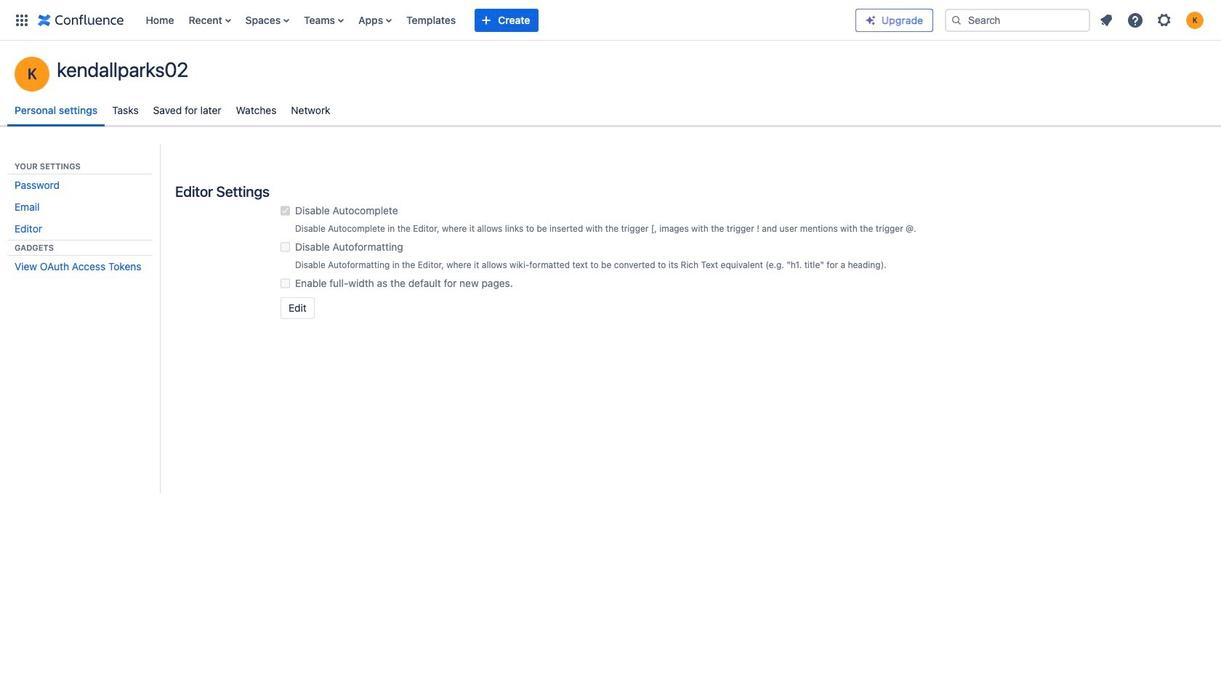 Task type: describe. For each thing, give the bounding box(es) containing it.
global element
[[9, 0, 855, 40]]

search image
[[951, 14, 962, 26]]

notification icon image
[[1097, 11, 1115, 29]]

appswitcher icon image
[[13, 11, 31, 29]]

help icon image
[[1127, 11, 1144, 29]]

Search field
[[945, 8, 1090, 32]]



Task type: vqa. For each thing, say whether or not it's contained in the screenshot.
Panel note icon
no



Task type: locate. For each thing, give the bounding box(es) containing it.
0 horizontal spatial list
[[138, 0, 855, 40]]

1 horizontal spatial list
[[1093, 7, 1212, 33]]

None search field
[[945, 8, 1090, 32]]

list for appswitcher icon
[[138, 0, 855, 40]]

None checkbox
[[281, 276, 290, 291]]

your profile and preferences image
[[1186, 11, 1204, 29]]

confluence image
[[38, 11, 124, 29], [38, 11, 124, 29]]

settings icon image
[[1156, 11, 1173, 29]]

banner
[[0, 0, 1221, 41]]

user icon: kendallparks02 image
[[15, 57, 49, 92]]

list
[[138, 0, 855, 40], [1093, 7, 1212, 33]]

list for 'premium' image
[[1093, 7, 1212, 33]]

None submit
[[281, 297, 315, 319]]

None checkbox
[[281, 204, 290, 218], [281, 240, 290, 254], [281, 204, 290, 218], [281, 240, 290, 254]]

premium image
[[865, 14, 877, 26]]



